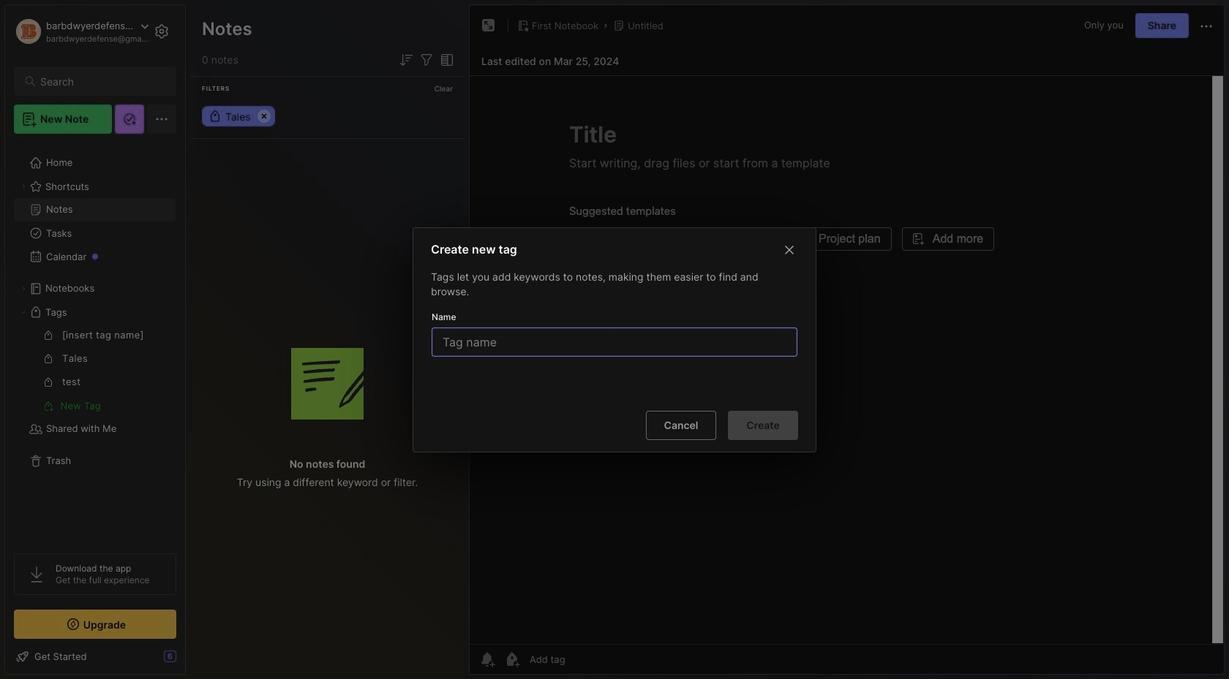 Task type: vqa. For each thing, say whether or not it's contained in the screenshot.
10 at the bottom of page
no



Task type: locate. For each thing, give the bounding box(es) containing it.
group
[[14, 324, 176, 418]]

note window element
[[469, 4, 1225, 675]]

none search field inside main element
[[40, 72, 163, 90]]

tree inside main element
[[5, 143, 185, 541]]

None search field
[[40, 72, 163, 90]]

close image
[[781, 241, 798, 259]]

add tag image
[[503, 651, 521, 669]]

tree
[[5, 143, 185, 541]]

group inside main element
[[14, 324, 176, 418]]

expand note image
[[480, 17, 498, 34]]

expand notebooks image
[[19, 285, 28, 293]]



Task type: describe. For each thing, give the bounding box(es) containing it.
main element
[[0, 0, 190, 680]]

Note Editor text field
[[470, 75, 1224, 645]]

add a reminder image
[[479, 651, 496, 669]]

settings image
[[153, 23, 171, 40]]

Tag name text field
[[441, 328, 791, 356]]

expand tags image
[[19, 308, 28, 317]]

Search text field
[[40, 75, 163, 89]]



